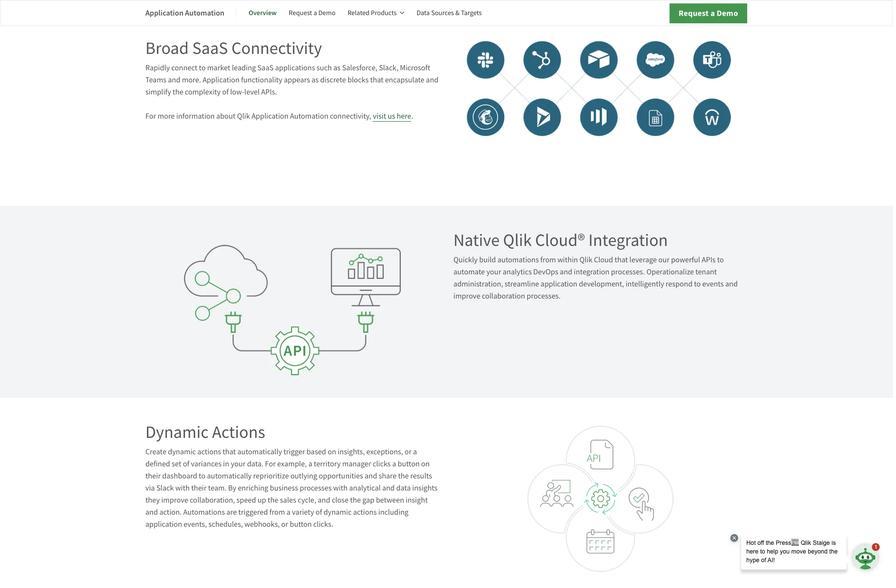 Task type: describe. For each thing, give the bounding box(es) containing it.
for inside dynamic actions create dynamic actions that automatically trigger based on insights, exceptions, or a defined set of variances in your data. for example, a territory manager clicks a button on their dashboard to automatically reprioritize outlying opportunities and share the results via slack with their team. by enriching business processes with analytical and data insights they improve collaboration, speed up the sales cycle, and close the gap between insight and action. automations are triggered from a variety of dynamic actions including application events, schedules, webhooks, or button clicks.
[[265, 459, 276, 469]]

that inside "rapidly connect to market leading saas applications such as salesforce, slack, microsoft teams and more. application functionality appears as discrete blocks that encapsulate and simplify the complexity of low-level apis."
[[370, 75, 384, 85]]

clicks
[[373, 459, 391, 469]]

action.
[[160, 508, 182, 517]]

0 horizontal spatial or
[[281, 520, 288, 530]]

1 horizontal spatial processes.
[[611, 267, 645, 277]]

insight
[[406, 495, 428, 505]]

microsoft
[[400, 63, 430, 73]]

application inside "native qlik cloud® integration quickly build automations from within qlik cloud that leverage our powerful apis to automate your analytics devops and integration processes. operationalize tenant administration, streamline application development, intelligently respond to events and improve collaboration processes."
[[541, 279, 578, 289]]

automations
[[183, 508, 225, 517]]

and down microsoft on the top of page
[[426, 75, 439, 85]]

development,
[[579, 279, 624, 289]]

your inside dynamic actions create dynamic actions that automatically trigger based on insights, exceptions, or a defined set of variances in your data. for example, a territory manager clicks a button on their dashboard to automatically reprioritize outlying opportunities and share the results via slack with their team. by enriching business processes with analytical and data insights they improve collaboration, speed up the sales cycle, and close the gap between insight and action. automations are triggered from a variety of dynamic actions including application events, schedules, webhooks, or button clicks.
[[231, 459, 246, 469]]

intelligently
[[626, 279, 665, 289]]

of inside "rapidly connect to market leading saas applications such as salesforce, slack, microsoft teams and more. application functionality appears as discrete blocks that encapsulate and simplify the complexity of low-level apis."
[[222, 87, 229, 97]]

broad
[[145, 37, 189, 59]]

simplify
[[145, 87, 171, 97]]

1 vertical spatial automatically
[[207, 471, 252, 481]]

blocks
[[348, 75, 369, 85]]

overview link
[[249, 3, 277, 23]]

schedules,
[[209, 520, 243, 530]]

enriching
[[238, 483, 268, 493]]

such
[[317, 63, 332, 73]]

application automation - update saas image
[[454, 38, 748, 192]]

request a demo inside request a demo link
[[679, 8, 739, 19]]

share
[[379, 471, 397, 481]]

targets
[[461, 9, 482, 17]]

demo inside application automation menu bar
[[319, 9, 336, 17]]

a inside menu bar
[[314, 9, 317, 17]]

market
[[207, 63, 230, 73]]

streamline
[[505, 279, 539, 289]]

the up data
[[398, 471, 409, 481]]

analytical
[[349, 483, 381, 493]]

via
[[145, 483, 155, 493]]

administration,
[[454, 279, 503, 289]]

1 vertical spatial qlik
[[503, 229, 532, 251]]

application inside "rapidly connect to market leading saas applications such as salesforce, slack, microsoft teams and more. application functionality appears as discrete blocks that encapsulate and simplify the complexity of low-level apis."
[[203, 75, 240, 85]]

quickly
[[454, 255, 478, 265]]

here
[[397, 111, 412, 121]]

related products link
[[348, 3, 405, 23]]

rapidly connect to market leading saas applications such as salesforce, slack, microsoft teams and more. application functionality appears as discrete blocks that encapsulate and simplify the complexity of low-level apis.
[[145, 63, 439, 97]]

the left gap
[[350, 495, 361, 505]]

defined
[[145, 459, 170, 469]]

that inside "native qlik cloud® integration quickly build automations from within qlik cloud that leverage our powerful apis to automate your analytics devops and integration processes. operationalize tenant administration, streamline application development, intelligently respond to events and improve collaboration processes."
[[615, 255, 628, 265]]

in
[[223, 459, 229, 469]]

operationalize
[[647, 267, 694, 277]]

slack,
[[379, 63, 399, 73]]

including
[[378, 508, 409, 517]]

cloud
[[594, 255, 613, 265]]

visit
[[373, 111, 386, 121]]

application inside application automation menu bar
[[145, 8, 184, 18]]

sales
[[280, 495, 296, 505]]

connectivity
[[232, 37, 322, 59]]

by
[[228, 483, 236, 493]]

&
[[456, 9, 460, 17]]

appears
[[284, 75, 310, 85]]

automate
[[454, 267, 485, 277]]

the right up on the bottom left
[[268, 495, 279, 505]]

integration
[[574, 267, 610, 277]]

exceptions,
[[367, 447, 403, 457]]

2 with from the left
[[333, 483, 348, 493]]

collaboration,
[[190, 495, 235, 505]]

dashboard
[[162, 471, 197, 481]]

leading
[[232, 63, 256, 73]]

salesforce,
[[342, 63, 378, 73]]

and down within
[[560, 267, 573, 277]]

1 vertical spatial of
[[183, 459, 189, 469]]

0 horizontal spatial saas
[[192, 37, 228, 59]]

variety
[[292, 508, 314, 517]]

results
[[411, 471, 432, 481]]

request a demo inside application automation menu bar
[[289, 9, 336, 17]]

sources
[[431, 9, 454, 17]]

improve inside "native qlik cloud® integration quickly build automations from within qlik cloud that leverage our powerful apis to automate your analytics devops and integration processes. operationalize tenant administration, streamline application development, intelligently respond to events and improve collaboration processes."
[[454, 291, 481, 301]]

encapsulate
[[385, 75, 425, 85]]

gap
[[363, 495, 375, 505]]

teams
[[145, 75, 166, 85]]

set
[[172, 459, 181, 469]]

data
[[396, 483, 411, 493]]

related
[[348, 9, 370, 17]]

products
[[371, 9, 397, 17]]

close
[[332, 495, 349, 505]]

automation inside menu bar
[[185, 8, 225, 18]]

0 vertical spatial or
[[405, 447, 412, 457]]

0 horizontal spatial qlik
[[237, 111, 250, 121]]

and down processes
[[318, 495, 330, 505]]

more
[[158, 111, 175, 121]]

example,
[[277, 459, 307, 469]]

and down share
[[382, 483, 395, 493]]

insights,
[[338, 447, 365, 457]]

for more information about qlik application automation connectivity, visit us here .
[[145, 111, 413, 121]]

low-
[[230, 87, 244, 97]]

to right the apis
[[718, 255, 724, 265]]

data sources & targets link
[[417, 3, 482, 23]]

and down connect
[[168, 75, 181, 85]]

processes
[[300, 483, 332, 493]]

actions
[[212, 421, 265, 443]]

cloud®
[[535, 229, 585, 251]]

1 vertical spatial on
[[421, 459, 430, 469]]

leverage
[[630, 255, 657, 265]]



Task type: vqa. For each thing, say whether or not it's contained in the screenshot.
Learn about Qlik AutoML™
no



Task type: locate. For each thing, give the bounding box(es) containing it.
0 horizontal spatial actions
[[198, 447, 221, 457]]

1 horizontal spatial on
[[421, 459, 430, 469]]

application
[[541, 279, 578, 289], [145, 520, 182, 530]]

1 horizontal spatial that
[[370, 75, 384, 85]]

to
[[199, 63, 206, 73], [718, 255, 724, 265], [694, 279, 701, 289], [199, 471, 206, 481]]

0 vertical spatial from
[[541, 255, 556, 265]]

up
[[258, 495, 266, 505]]

1 horizontal spatial dynamic
[[324, 508, 352, 517]]

0 vertical spatial for
[[145, 111, 156, 121]]

0 horizontal spatial on
[[328, 447, 336, 457]]

manager
[[342, 459, 371, 469]]

connectivity,
[[330, 111, 372, 121]]

1 horizontal spatial for
[[265, 459, 276, 469]]

data
[[417, 9, 430, 17]]

1 vertical spatial application
[[203, 75, 240, 85]]

1 vertical spatial button
[[290, 520, 312, 530]]

application down devops
[[541, 279, 578, 289]]

2 horizontal spatial that
[[615, 255, 628, 265]]

from inside "native qlik cloud® integration quickly build automations from within qlik cloud that leverage our powerful apis to automate your analytics devops and integration processes. operationalize tenant administration, streamline application development, intelligently respond to events and improve collaboration processes."
[[541, 255, 556, 265]]

collaboration
[[482, 291, 525, 301]]

0 horizontal spatial processes.
[[527, 291, 561, 301]]

as up 'discrete'
[[334, 63, 341, 73]]

1 vertical spatial from
[[270, 508, 285, 517]]

2 horizontal spatial of
[[316, 508, 322, 517]]

data sources & targets
[[417, 9, 482, 17]]

with
[[175, 483, 190, 493], [333, 483, 348, 493]]

1 vertical spatial as
[[312, 75, 319, 85]]

on up the results
[[421, 459, 430, 469]]

0 horizontal spatial your
[[231, 459, 246, 469]]

between
[[376, 495, 404, 505]]

0 vertical spatial qlik
[[237, 111, 250, 121]]

dynamic
[[168, 447, 196, 457], [324, 508, 352, 517]]

0 horizontal spatial of
[[183, 459, 189, 469]]

0 horizontal spatial application
[[145, 8, 184, 18]]

0 horizontal spatial their
[[145, 471, 161, 481]]

that inside dynamic actions create dynamic actions that automatically trigger based on insights, exceptions, or a defined set of variances in your data. for example, a territory manager clicks a button on their dashboard to automatically reprioritize outlying opportunities and share the results via slack with their team. by enriching business processes with analytical and data insights they improve collaboration, speed up the sales cycle, and close the gap between insight and action. automations are triggered from a variety of dynamic actions including application events, schedules, webhooks, or button clicks.
[[223, 447, 236, 457]]

events,
[[184, 520, 207, 530]]

more.
[[182, 75, 201, 85]]

1 horizontal spatial their
[[191, 483, 207, 493]]

of up the clicks. at left bottom
[[316, 508, 322, 517]]

1 horizontal spatial demo
[[717, 8, 739, 19]]

qlik right about
[[237, 111, 250, 121]]

for up reprioritize on the left bottom of the page
[[265, 459, 276, 469]]

actions down gap
[[353, 508, 377, 517]]

request a demo link
[[289, 3, 336, 23], [670, 3, 748, 23]]

team.
[[208, 483, 227, 493]]

their up collaboration,
[[191, 483, 207, 493]]

1 horizontal spatial application
[[541, 279, 578, 289]]

1 vertical spatial improve
[[161, 495, 188, 505]]

1 vertical spatial application
[[145, 520, 182, 530]]

or right exceptions,
[[405, 447, 412, 457]]

variances
[[191, 459, 222, 469]]

improve inside dynamic actions create dynamic actions that automatically trigger based on insights, exceptions, or a defined set of variances in your data. for example, a territory manager clicks a button on their dashboard to automatically reprioritize outlying opportunities and share the results via slack with their team. by enriching business processes with analytical and data insights they improve collaboration, speed up the sales cycle, and close the gap between insight and action. automations are triggered from a variety of dynamic actions including application events, schedules, webhooks, or button clicks.
[[161, 495, 188, 505]]

0 vertical spatial their
[[145, 471, 161, 481]]

your down build
[[487, 267, 501, 277]]

and right events
[[726, 279, 738, 289]]

processes. down devops
[[527, 291, 561, 301]]

and up analytical
[[365, 471, 377, 481]]

0 horizontal spatial with
[[175, 483, 190, 493]]

1 horizontal spatial of
[[222, 87, 229, 97]]

dynamic up set
[[168, 447, 196, 457]]

1 vertical spatial or
[[281, 520, 288, 530]]

1 vertical spatial your
[[231, 459, 246, 469]]

1 vertical spatial saas
[[258, 63, 274, 73]]

0 horizontal spatial from
[[270, 508, 285, 517]]

button down 'variety'
[[290, 520, 312, 530]]

complexity
[[185, 87, 221, 97]]

application automation menu bar
[[145, 3, 494, 23]]

1 horizontal spatial request a demo
[[679, 8, 739, 19]]

opportunities
[[319, 471, 363, 481]]

1 horizontal spatial qlik
[[503, 229, 532, 251]]

based
[[307, 447, 326, 457]]

speed
[[237, 495, 256, 505]]

rapidly
[[145, 63, 170, 73]]

0 horizontal spatial request a demo link
[[289, 3, 336, 23]]

or right webhooks,
[[281, 520, 288, 530]]

application up broad
[[145, 8, 184, 18]]

to down variances
[[199, 471, 206, 481]]

0 vertical spatial saas
[[192, 37, 228, 59]]

0 vertical spatial improve
[[454, 291, 481, 301]]

that down "slack," on the top of the page
[[370, 75, 384, 85]]

request
[[679, 8, 709, 19], [289, 9, 312, 17]]

tenant
[[696, 267, 717, 277]]

automatically up data.
[[238, 447, 282, 457]]

0 vertical spatial application
[[145, 8, 184, 18]]

2 horizontal spatial application
[[252, 111, 289, 121]]

overview
[[249, 8, 277, 17]]

0 vertical spatial automatically
[[238, 447, 282, 457]]

automations
[[498, 255, 539, 265]]

data.
[[247, 459, 264, 469]]

within
[[558, 255, 578, 265]]

build
[[480, 255, 496, 265]]

clicks.
[[313, 520, 333, 530]]

0 vertical spatial that
[[370, 75, 384, 85]]

analytics
[[503, 267, 532, 277]]

application down action. on the bottom of page
[[145, 520, 182, 530]]

dynamic down close
[[324, 508, 352, 517]]

1 horizontal spatial as
[[334, 63, 341, 73]]

broad saas connectivity
[[145, 37, 322, 59]]

2 horizontal spatial qlik
[[580, 255, 593, 265]]

devops
[[534, 267, 559, 277]]

0 vertical spatial on
[[328, 447, 336, 457]]

0 horizontal spatial that
[[223, 447, 236, 457]]

to up more.
[[199, 63, 206, 73]]

1 vertical spatial actions
[[353, 508, 377, 517]]

request a demo
[[679, 8, 739, 19], [289, 9, 336, 17]]

territory
[[314, 459, 341, 469]]

.
[[412, 111, 413, 121]]

that right cloud
[[615, 255, 628, 265]]

your
[[487, 267, 501, 277], [231, 459, 246, 469]]

0 horizontal spatial dynamic
[[168, 447, 196, 457]]

from down sales in the bottom of the page
[[270, 508, 285, 517]]

saas up market
[[192, 37, 228, 59]]

native
[[454, 229, 500, 251]]

powerful
[[671, 255, 701, 265]]

the inside "rapidly connect to market leading saas applications such as salesforce, slack, microsoft teams and more. application functionality appears as discrete blocks that encapsulate and simplify the complexity of low-level apis."
[[173, 87, 183, 97]]

they
[[145, 495, 160, 505]]

their up via
[[145, 471, 161, 481]]

0 vertical spatial processes.
[[611, 267, 645, 277]]

to down 'tenant'
[[694, 279, 701, 289]]

0 horizontal spatial automation
[[185, 8, 225, 18]]

1 horizontal spatial your
[[487, 267, 501, 277]]

0 vertical spatial actions
[[198, 447, 221, 457]]

improve
[[454, 291, 481, 301], [161, 495, 188, 505]]

qlik up integration
[[580, 255, 593, 265]]

1 horizontal spatial with
[[333, 483, 348, 493]]

0 vertical spatial application
[[541, 279, 578, 289]]

2 vertical spatial that
[[223, 447, 236, 457]]

webhooks,
[[245, 520, 280, 530]]

apis
[[702, 255, 716, 265]]

cycle,
[[298, 495, 316, 505]]

1 with from the left
[[175, 483, 190, 493]]

on
[[328, 447, 336, 457], [421, 459, 430, 469]]

application down market
[[203, 75, 240, 85]]

application inside dynamic actions create dynamic actions that automatically trigger based on insights, exceptions, or a defined set of variances in your data. for example, a territory manager clicks a button on their dashboard to automatically reprioritize outlying opportunities and share the results via slack with their team. by enriching business processes with analytical and data insights they improve collaboration, speed up the sales cycle, and close the gap between insight and action. automations are triggered from a variety of dynamic actions including application events, schedules, webhooks, or button clicks.
[[145, 520, 182, 530]]

0 horizontal spatial request
[[289, 9, 312, 17]]

trigger
[[284, 447, 305, 457]]

1 horizontal spatial saas
[[258, 63, 274, 73]]

application automation
[[145, 8, 225, 18]]

as down such
[[312, 75, 319, 85]]

from inside dynamic actions create dynamic actions that automatically trigger based on insights, exceptions, or a defined set of variances in your data. for example, a territory manager clicks a button on their dashboard to automatically reprioritize outlying opportunities and share the results via slack with their team. by enriching business processes with analytical and data insights they improve collaboration, speed up the sales cycle, and close the gap between insight and action. automations are triggered from a variety of dynamic actions including application events, schedules, webhooks, or button clicks.
[[270, 508, 285, 517]]

related products
[[348, 9, 397, 17]]

1 horizontal spatial improve
[[454, 291, 481, 301]]

0 horizontal spatial as
[[312, 75, 319, 85]]

qlik
[[237, 111, 250, 121], [503, 229, 532, 251], [580, 255, 593, 265]]

1 vertical spatial for
[[265, 459, 276, 469]]

your right in
[[231, 459, 246, 469]]

1 vertical spatial their
[[191, 483, 207, 493]]

create
[[145, 447, 166, 457]]

the down more.
[[173, 87, 183, 97]]

automation
[[185, 8, 225, 18], [290, 111, 329, 121]]

1 horizontal spatial or
[[405, 447, 412, 457]]

saas inside "rapidly connect to market leading saas applications such as salesforce, slack, microsoft teams and more. application functionality appears as discrete blocks that encapsulate and simplify the complexity of low-level apis."
[[258, 63, 274, 73]]

0 vertical spatial as
[[334, 63, 341, 73]]

our
[[659, 255, 670, 265]]

your inside "native qlik cloud® integration quickly build automations from within qlik cloud that leverage our powerful apis to automate your analytics devops and integration processes. operationalize tenant administration, streamline application development, intelligently respond to events and improve collaboration processes."
[[487, 267, 501, 277]]

with down dashboard at the bottom of the page
[[175, 483, 190, 493]]

discrete
[[320, 75, 346, 85]]

on up territory
[[328, 447, 336, 457]]

1 vertical spatial automation
[[290, 111, 329, 121]]

actions
[[198, 447, 221, 457], [353, 508, 377, 517]]

improve up action. on the bottom of page
[[161, 495, 188, 505]]

1 horizontal spatial automation
[[290, 111, 329, 121]]

automatically up by
[[207, 471, 252, 481]]

0 horizontal spatial improve
[[161, 495, 188, 505]]

1 vertical spatial dynamic
[[324, 508, 352, 517]]

0 vertical spatial of
[[222, 87, 229, 97]]

button
[[398, 459, 420, 469], [290, 520, 312, 530]]

information
[[176, 111, 215, 121]]

request inside application automation menu bar
[[289, 9, 312, 17]]

0 horizontal spatial button
[[290, 520, 312, 530]]

1 horizontal spatial button
[[398, 459, 420, 469]]

saas up functionality
[[258, 63, 274, 73]]

2 vertical spatial application
[[252, 111, 289, 121]]

improve down administration,
[[454, 291, 481, 301]]

1 vertical spatial processes.
[[527, 291, 561, 301]]

dynamic actions create dynamic actions that automatically trigger based on insights, exceptions, or a defined set of variances in your data. for example, a territory manager clicks a button on their dashboard to automatically reprioritize outlying opportunities and share the results via slack with their team. by enriching business processes with analytical and data insights they improve collaboration, speed up the sales cycle, and close the gap between insight and action. automations are triggered from a variety of dynamic actions including application events, schedules, webhooks, or button clicks.
[[145, 421, 438, 530]]

0 vertical spatial dynamic
[[168, 447, 196, 457]]

dynamic
[[145, 421, 209, 443]]

0 horizontal spatial demo
[[319, 9, 336, 17]]

0 vertical spatial button
[[398, 459, 420, 469]]

reprioritize
[[253, 471, 289, 481]]

1 horizontal spatial from
[[541, 255, 556, 265]]

to inside "rapidly connect to market leading saas applications such as salesforce, slack, microsoft teams and more. application functionality appears as discrete blocks that encapsulate and simplify the complexity of low-level apis."
[[199, 63, 206, 73]]

qlik up automations
[[503, 229, 532, 251]]

to inside dynamic actions create dynamic actions that automatically trigger based on insights, exceptions, or a defined set of variances in your data. for example, a territory manager clicks a button on their dashboard to automatically reprioritize outlying opportunities and share the results via slack with their team. by enriching business processes with analytical and data insights they improve collaboration, speed up the sales cycle, and close the gap between insight and action. automations are triggered from a variety of dynamic actions including application events, schedules, webhooks, or button clicks.
[[199, 471, 206, 481]]

functionality
[[241, 75, 282, 85]]

apis.
[[261, 87, 277, 97]]

application down "apis."
[[252, 111, 289, 121]]

of right set
[[183, 459, 189, 469]]

1 horizontal spatial request a demo link
[[670, 3, 748, 23]]

0 horizontal spatial request a demo
[[289, 9, 336, 17]]

2 vertical spatial qlik
[[580, 255, 593, 265]]

1 horizontal spatial request
[[679, 8, 709, 19]]

from up devops
[[541, 255, 556, 265]]

0 horizontal spatial for
[[145, 111, 156, 121]]

demo
[[717, 8, 739, 19], [319, 9, 336, 17]]

with up close
[[333, 483, 348, 493]]

respond
[[666, 279, 693, 289]]

actions up variances
[[198, 447, 221, 457]]

0 vertical spatial automation
[[185, 8, 225, 18]]

that up in
[[223, 447, 236, 457]]

processes.
[[611, 267, 645, 277], [527, 291, 561, 301]]

saas
[[192, 37, 228, 59], [258, 63, 274, 73]]

processes. down leverage
[[611, 267, 645, 277]]

about
[[216, 111, 236, 121]]

1 vertical spatial that
[[615, 255, 628, 265]]

0 vertical spatial your
[[487, 267, 501, 277]]

of left low-
[[222, 87, 229, 97]]

0 horizontal spatial application
[[145, 520, 182, 530]]

2 vertical spatial of
[[316, 508, 322, 517]]

for left more
[[145, 111, 156, 121]]

from
[[541, 255, 556, 265], [270, 508, 285, 517]]

as
[[334, 63, 341, 73], [312, 75, 319, 85]]

slack
[[156, 483, 174, 493]]

and down they at the left bottom of page
[[145, 508, 158, 517]]

triggered
[[238, 508, 268, 517]]

insights
[[413, 483, 438, 493]]

1 horizontal spatial actions
[[353, 508, 377, 517]]

button up the results
[[398, 459, 420, 469]]

1 horizontal spatial application
[[203, 75, 240, 85]]



